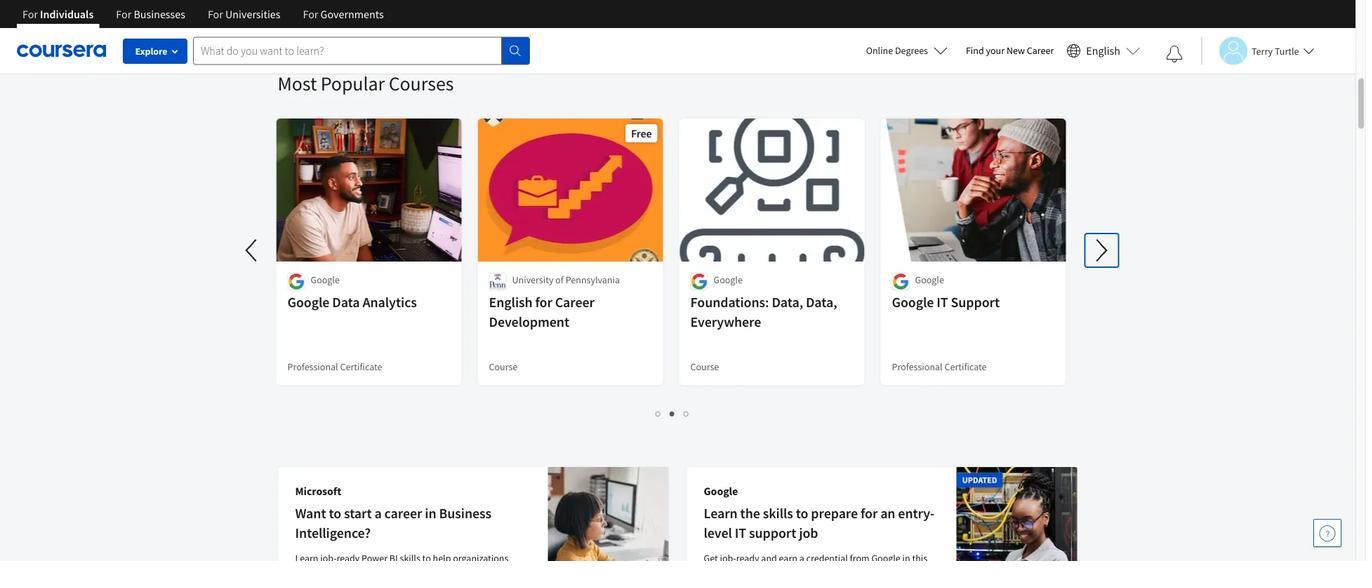Task type: locate. For each thing, give the bounding box(es) containing it.
google up "google it support"
[[915, 274, 945, 287]]

2 list from the top
[[278, 405, 1068, 421]]

1 data, from the left
[[772, 294, 803, 311]]

1 vertical spatial career
[[555, 294, 595, 311]]

career right new
[[1027, 44, 1054, 57]]

certificate down google data analytics
[[340, 361, 382, 374]]

a
[[375, 505, 382, 523]]

1 horizontal spatial professional
[[892, 361, 943, 374]]

1 horizontal spatial english
[[1087, 44, 1121, 58]]

courses
[[389, 71, 454, 96]]

1
[[656, 407, 662, 420]]

learn the skills to prepare for an entry- level it support job link
[[704, 505, 935, 543]]

google image up google data analytics
[[288, 273, 305, 291]]

0 horizontal spatial data,
[[772, 294, 803, 311]]

0 vertical spatial it
[[937, 294, 949, 311]]

4 for from the left
[[303, 7, 318, 21]]

foundations:
[[691, 294, 769, 311]]

an
[[881, 505, 896, 523]]

1 vertical spatial list
[[278, 405, 1068, 421]]

0 vertical spatial for
[[535, 294, 553, 311]]

analytics
[[363, 294, 417, 311]]

english inside english for career development
[[489, 294, 533, 311]]

learn
[[704, 505, 738, 523]]

help center image
[[1320, 525, 1336, 542]]

for
[[535, 294, 553, 311], [861, 505, 878, 523]]

course for english for career development
[[489, 361, 518, 374]]

professional certificate for it
[[892, 361, 987, 374]]

professional for it
[[892, 361, 943, 374]]

terry turtle
[[1252, 45, 1300, 57]]

0 horizontal spatial professional
[[288, 361, 338, 374]]

2 professional from the left
[[892, 361, 943, 374]]

it down the on the right bottom of the page
[[735, 525, 747, 543]]

most popular courses carousel element
[[236, 29, 1119, 433]]

0 horizontal spatial certificate
[[340, 361, 382, 374]]

businesses
[[134, 7, 185, 21]]

intelligence?
[[295, 525, 371, 543]]

microsoft
[[295, 485, 341, 499]]

career down university of pennsylvania
[[555, 294, 595, 311]]

1 vertical spatial for
[[861, 505, 878, 523]]

2 course from the left
[[691, 361, 719, 374]]

google image
[[288, 273, 305, 291], [892, 273, 910, 291]]

0 horizontal spatial to
[[329, 505, 341, 523]]

list
[[278, 1, 1068, 16], [278, 405, 1068, 421]]

3
[[684, 407, 690, 420]]

want to start a career in business intelligence? link
[[295, 505, 492, 543]]

english inside button
[[1087, 44, 1121, 58]]

certificate down support
[[945, 361, 987, 374]]

to inside google learn the skills to prepare for an entry- level it support job
[[796, 505, 809, 523]]

0 vertical spatial english
[[1087, 44, 1121, 58]]

job
[[799, 525, 818, 543]]

data,
[[772, 294, 803, 311], [806, 294, 838, 311]]

online degrees
[[866, 44, 928, 57]]

for up development
[[535, 294, 553, 311]]

explore
[[135, 45, 168, 58]]

your
[[986, 44, 1005, 57]]

course down development
[[489, 361, 518, 374]]

university
[[512, 274, 554, 287]]

list containing 1
[[278, 405, 1068, 421]]

for left businesses
[[116, 7, 131, 21]]

english for career development
[[489, 294, 595, 331]]

of
[[556, 274, 564, 287]]

most popular courses
[[278, 71, 454, 96]]

google
[[311, 274, 340, 287], [714, 274, 743, 287], [915, 274, 945, 287], [288, 294, 330, 311], [892, 294, 934, 311], [704, 485, 738, 499]]

1 professional from the left
[[288, 361, 338, 374]]

0 horizontal spatial professional certificate
[[288, 361, 382, 374]]

1 horizontal spatial google image
[[892, 273, 910, 291]]

1 horizontal spatial professional certificate
[[892, 361, 987, 374]]

0 horizontal spatial google image
[[288, 273, 305, 291]]

english button
[[1061, 28, 1146, 74]]

1 horizontal spatial data,
[[806, 294, 838, 311]]

1 for from the left
[[22, 7, 38, 21]]

1 horizontal spatial certificate
[[945, 361, 987, 374]]

None search field
[[193, 37, 530, 65]]

google inside google learn the skills to prepare for an entry- level it support job
[[704, 485, 738, 499]]

2 professional certificate from the left
[[892, 361, 987, 374]]

1 horizontal spatial career
[[1027, 44, 1054, 57]]

for left individuals at the left of the page
[[22, 7, 38, 21]]

1 vertical spatial it
[[735, 525, 747, 543]]

1 google image from the left
[[288, 273, 305, 291]]

development
[[489, 314, 570, 331]]

for
[[22, 7, 38, 21], [116, 7, 131, 21], [208, 7, 223, 21], [303, 7, 318, 21]]

for businesses
[[116, 7, 185, 21]]

0 horizontal spatial career
[[555, 294, 595, 311]]

0 horizontal spatial it
[[735, 525, 747, 543]]

for left universities
[[208, 7, 223, 21]]

2 certificate from the left
[[945, 361, 987, 374]]

2 google image from the left
[[892, 273, 910, 291]]

professional
[[288, 361, 338, 374], [892, 361, 943, 374]]

in
[[425, 505, 436, 523]]

banner navigation
[[11, 0, 395, 39]]

2 to from the left
[[796, 505, 809, 523]]

for for governments
[[303, 7, 318, 21]]

google image for google it support
[[892, 273, 910, 291]]

it
[[937, 294, 949, 311], [735, 525, 747, 543]]

3 for from the left
[[208, 7, 223, 21]]

1 horizontal spatial it
[[937, 294, 949, 311]]

professional certificate down "google it support"
[[892, 361, 987, 374]]

degrees
[[895, 44, 928, 57]]

to
[[329, 505, 341, 523], [796, 505, 809, 523]]

for left "an"
[[861, 505, 878, 523]]

professional certificate
[[288, 361, 382, 374], [892, 361, 987, 374]]

english
[[1087, 44, 1121, 58], [489, 294, 533, 311]]

start
[[344, 505, 372, 523]]

online
[[866, 44, 893, 57]]

for individuals
[[22, 7, 94, 21]]

it left support
[[937, 294, 949, 311]]

course
[[489, 361, 518, 374], [691, 361, 719, 374]]

1 professional certificate from the left
[[288, 361, 382, 374]]

certificate for analytics
[[340, 361, 382, 374]]

everywhere
[[691, 314, 762, 331]]

0 horizontal spatial course
[[489, 361, 518, 374]]

certificate
[[340, 361, 382, 374], [945, 361, 987, 374]]

to up job
[[796, 505, 809, 523]]

career
[[1027, 44, 1054, 57], [555, 294, 595, 311]]

1 to from the left
[[329, 505, 341, 523]]

1 certificate from the left
[[340, 361, 382, 374]]

1 vertical spatial english
[[489, 294, 533, 311]]

google up learn
[[704, 485, 738, 499]]

google image up "google it support"
[[892, 273, 910, 291]]

to up intelligence?
[[329, 505, 341, 523]]

prepare
[[811, 505, 858, 523]]

university of pennsylvania image
[[489, 273, 507, 291]]

1 button
[[652, 405, 666, 421]]

google up foundations:
[[714, 274, 743, 287]]

1 horizontal spatial course
[[691, 361, 719, 374]]

explore button
[[123, 39, 188, 64]]

certificate for support
[[945, 361, 987, 374]]

career
[[385, 505, 422, 523]]

1 horizontal spatial to
[[796, 505, 809, 523]]

0 vertical spatial list
[[278, 1, 1068, 16]]

for left governments
[[303, 7, 318, 21]]

2 for from the left
[[116, 7, 131, 21]]

course for foundations: data, data, everywhere
[[691, 361, 719, 374]]

find
[[966, 44, 984, 57]]

professional certificate down data
[[288, 361, 382, 374]]

3 button
[[680, 405, 694, 421]]

the
[[741, 505, 760, 523]]

show notifications image
[[1167, 46, 1183, 63]]

2 button
[[666, 405, 680, 421]]

1 horizontal spatial for
[[861, 505, 878, 523]]

course up the 3 button
[[691, 361, 719, 374]]

support
[[951, 294, 1000, 311]]

0 horizontal spatial english
[[489, 294, 533, 311]]

support
[[749, 525, 797, 543]]

1 course from the left
[[489, 361, 518, 374]]

0 horizontal spatial for
[[535, 294, 553, 311]]

it inside most popular courses carousel element
[[937, 294, 949, 311]]



Task type: vqa. For each thing, say whether or not it's contained in the screenshot.
CERTIFICATE to the right
yes



Task type: describe. For each thing, give the bounding box(es) containing it.
previous slide image
[[236, 234, 269, 268]]

What do you want to learn? text field
[[193, 37, 502, 65]]

for universities
[[208, 7, 281, 21]]

google left data
[[288, 294, 330, 311]]

1 list from the top
[[278, 1, 1068, 16]]

professional certificate for data
[[288, 361, 382, 374]]

popular
[[321, 71, 385, 96]]

microsoft want to start a career in business intelligence?
[[295, 485, 492, 543]]

pennsylvania
[[566, 274, 620, 287]]

for inside english for career development
[[535, 294, 553, 311]]

most
[[278, 71, 317, 96]]

want
[[295, 505, 326, 523]]

google up data
[[311, 274, 340, 287]]

business
[[439, 505, 492, 523]]

find your new career
[[966, 44, 1054, 57]]

google image for google data analytics
[[288, 273, 305, 291]]

google data analytics
[[288, 294, 417, 311]]

career inside english for career development
[[555, 294, 595, 311]]

level
[[704, 525, 732, 543]]

it inside google learn the skills to prepare for an entry- level it support job
[[735, 525, 747, 543]]

professional for data
[[288, 361, 338, 374]]

governments
[[321, 7, 384, 21]]

next slide image
[[1085, 234, 1119, 268]]

university of pennsylvania
[[512, 274, 620, 287]]

free
[[631, 126, 652, 140]]

for for individuals
[[22, 7, 38, 21]]

google left support
[[892, 294, 934, 311]]

for inside google learn the skills to prepare for an entry- level it support job
[[861, 505, 878, 523]]

google learn the skills to prepare for an entry- level it support job
[[704, 485, 935, 543]]

terry turtle button
[[1202, 37, 1315, 65]]

new
[[1007, 44, 1025, 57]]

2 data, from the left
[[806, 294, 838, 311]]

for governments
[[303, 7, 384, 21]]

data
[[332, 294, 360, 311]]

2
[[670, 407, 676, 420]]

find your new career link
[[959, 42, 1061, 60]]

google it support
[[892, 294, 1000, 311]]

list inside most popular courses carousel element
[[278, 405, 1068, 421]]

universities
[[225, 7, 281, 21]]

online degrees button
[[855, 35, 959, 66]]

for for businesses
[[116, 7, 131, 21]]

turtle
[[1275, 45, 1300, 57]]

english for english
[[1087, 44, 1121, 58]]

foundations: data, data, everywhere
[[691, 294, 838, 331]]

english for english for career development
[[489, 294, 533, 311]]

entry-
[[898, 505, 935, 523]]

for for universities
[[208, 7, 223, 21]]

terry
[[1252, 45, 1273, 57]]

skills
[[763, 505, 793, 523]]

google image
[[691, 273, 708, 291]]

coursera image
[[17, 40, 106, 62]]

individuals
[[40, 7, 94, 21]]

0 vertical spatial career
[[1027, 44, 1054, 57]]

to inside microsoft want to start a career in business intelligence?
[[329, 505, 341, 523]]



